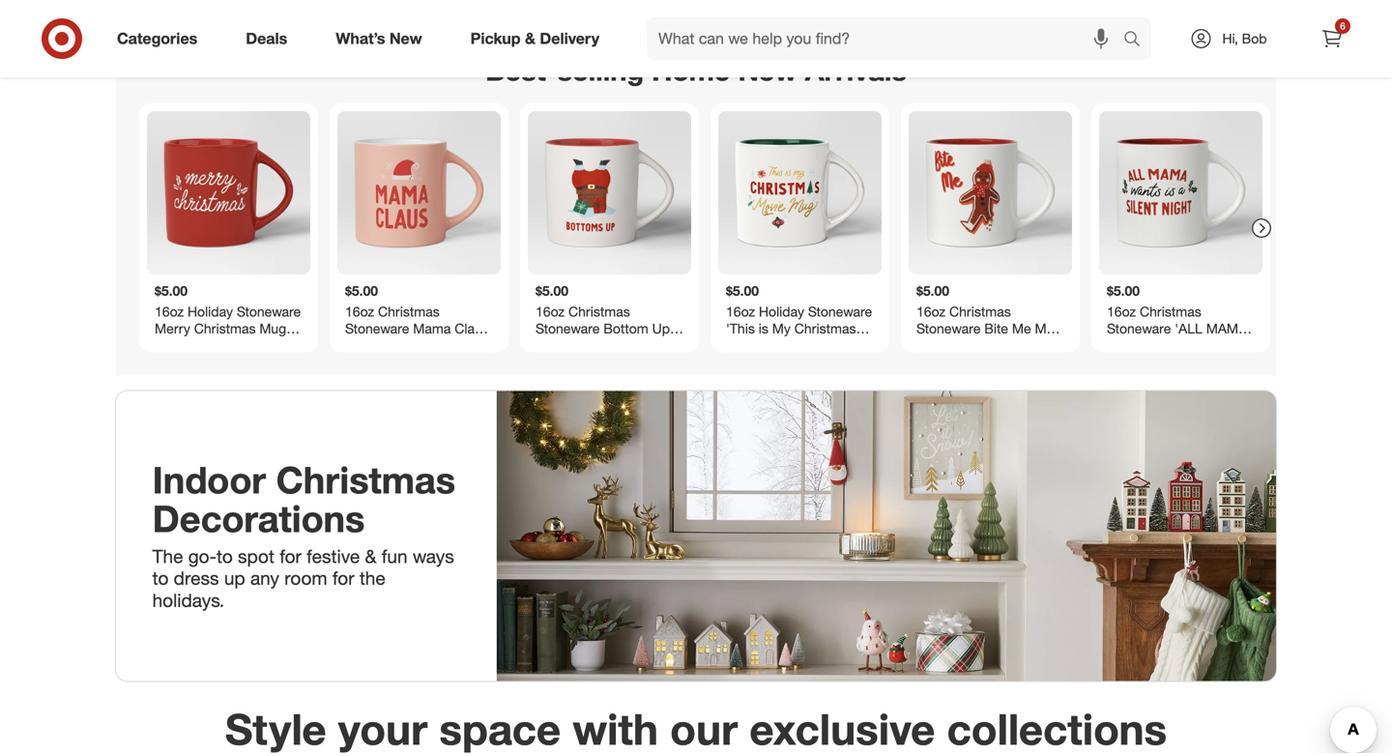 Task type: describe. For each thing, give the bounding box(es) containing it.
$5.00 for 16oz holiday stoneware 'this is my christmas movie' mug - wondershop™ image
[[726, 283, 759, 300]]

- inside $5.00 16oz christmas stoneware bite me mug white - wondershop™
[[955, 337, 961, 354]]

stoneware for -
[[237, 303, 301, 320]]

what's new link
[[319, 17, 447, 60]]

new inside what's new link
[[390, 29, 422, 48]]

mug for christmas
[[260, 320, 286, 337]]

$5.00 for 16oz christmas stoneware mama claus mug red - wondershop™ image
[[345, 283, 378, 300]]

16oz christmas stoneware mama claus mug red - wondershop™ image
[[338, 111, 501, 275]]

2 $5.00 link from the left
[[528, 111, 692, 345]]

16oz for 16oz christmas stoneware bite me mug white - wondershop™
[[917, 303, 946, 320]]

ways
[[413, 545, 454, 568]]

$5.00 inside $5.00 16oz christmas stoneware bite me mug white - wondershop™
[[917, 283, 950, 300]]

go-
[[188, 545, 217, 568]]

0 horizontal spatial for
[[280, 545, 302, 568]]

6
[[1341, 20, 1346, 32]]

3 $5.00 link from the left
[[719, 111, 882, 345]]

16oz holiday stoneware 'this is my christmas movie' mug - wondershop™ image
[[719, 111, 882, 275]]

new inside carousel region
[[739, 53, 798, 88]]

mug for me
[[1036, 320, 1062, 337]]

best-selling home new arrivals
[[486, 53, 907, 88]]

best-
[[486, 53, 558, 88]]

indoor
[[152, 458, 266, 503]]

fun
[[382, 545, 408, 568]]

selling
[[558, 53, 644, 88]]

4 $5.00 link from the left
[[1100, 111, 1263, 345]]

the
[[152, 545, 183, 568]]

pickup & delivery
[[471, 29, 600, 48]]

categories
[[117, 29, 198, 48]]

what's new
[[336, 29, 422, 48]]

delivery
[[540, 29, 600, 48]]

what's
[[336, 29, 385, 48]]

christmas inside $5.00 16oz christmas stoneware bite me mug white - wondershop™
[[950, 303, 1012, 320]]

$5.00 16oz christmas stoneware bite me mug white - wondershop™
[[917, 283, 1062, 354]]

merry
[[155, 320, 190, 337]]

- inside $5.00 16oz holiday stoneware merry christmas mug - wondershop™
[[290, 320, 295, 337]]

deals link
[[229, 17, 312, 60]]

0 vertical spatial &
[[525, 29, 536, 48]]

16oz holiday stoneware merry christmas mug - wondershop™ image
[[147, 111, 311, 275]]

bob
[[1243, 30, 1268, 47]]

pickup & delivery link
[[454, 17, 624, 60]]

categories link
[[101, 17, 222, 60]]

1 $5.00 link from the left
[[338, 111, 501, 345]]

home
[[652, 53, 731, 88]]

the
[[360, 568, 386, 590]]



Task type: vqa. For each thing, say whether or not it's contained in the screenshot.
16Oz
yes



Task type: locate. For each thing, give the bounding box(es) containing it.
16oz christmas stoneware bottom up mug white - wondershop™ image
[[528, 111, 692, 275]]

16oz
[[155, 303, 184, 320], [917, 303, 946, 320]]

16oz for 16oz holiday stoneware merry christmas mug - wondershop™
[[155, 303, 184, 320]]

for left the
[[333, 568, 355, 590]]

search button
[[1115, 17, 1162, 64]]

&
[[525, 29, 536, 48], [365, 545, 377, 568]]

up
[[224, 568, 245, 590]]

0 horizontal spatial -
[[290, 320, 295, 337]]

2 wondershop™ from the left
[[964, 337, 1049, 354]]

2 horizontal spatial christmas
[[950, 303, 1012, 320]]

1 horizontal spatial &
[[525, 29, 536, 48]]

16oz inside $5.00 16oz christmas stoneware bite me mug white - wondershop™
[[917, 303, 946, 320]]

spot
[[238, 545, 275, 568]]

0 horizontal spatial new
[[390, 29, 422, 48]]

& left fun
[[365, 545, 377, 568]]

1 horizontal spatial new
[[739, 53, 798, 88]]

5 $5.00 from the left
[[917, 283, 950, 300]]

for
[[280, 545, 302, 568], [333, 568, 355, 590]]

1 wondershop™ from the left
[[155, 337, 239, 354]]

search
[[1115, 31, 1162, 50]]

mug right holiday
[[260, 320, 286, 337]]

$5.00 for 16oz christmas stoneware 'all mama wants is a silent night' mug white - wondershop™ image
[[1108, 283, 1141, 300]]

1 horizontal spatial 16oz
[[917, 303, 946, 320]]

christmas left me
[[950, 303, 1012, 320]]

1 horizontal spatial wondershop™
[[964, 337, 1049, 354]]

for right any
[[280, 545, 302, 568]]

6 $5.00 from the left
[[1108, 283, 1141, 300]]

holidays.
[[152, 590, 224, 612]]

stoneware
[[237, 303, 301, 320], [917, 320, 981, 337]]

1 16oz from the left
[[155, 303, 184, 320]]

dress
[[174, 568, 219, 590]]

christmas up fun
[[276, 458, 456, 503]]

christmas inside indoor christmas decorations the go-to spot for festive & fun ways to dress up any room for the holidays.
[[276, 458, 456, 503]]

stoneware right holiday
[[237, 303, 301, 320]]

stoneware inside $5.00 16oz holiday stoneware merry christmas mug - wondershop™
[[237, 303, 301, 320]]

0 horizontal spatial 16oz
[[155, 303, 184, 320]]

christmas right merry
[[194, 320, 256, 337]]

mug inside $5.00 16oz holiday stoneware merry christmas mug - wondershop™
[[260, 320, 286, 337]]

stoneware for white
[[917, 320, 981, 337]]

16oz left holiday
[[155, 303, 184, 320]]

decorations
[[152, 496, 365, 541]]

4 $5.00 from the left
[[726, 283, 759, 300]]

16oz up white
[[917, 303, 946, 320]]

bite
[[985, 320, 1009, 337]]

0 vertical spatial new
[[390, 29, 422, 48]]

16oz christmas stoneware 'all mama wants is a silent night' mug white - wondershop™ image
[[1100, 111, 1263, 275]]

pickup
[[471, 29, 521, 48]]

6 link
[[1312, 17, 1354, 60]]

1 horizontal spatial for
[[333, 568, 355, 590]]

1 mug from the left
[[260, 320, 286, 337]]

1 horizontal spatial -
[[955, 337, 961, 354]]

hi, bob
[[1223, 30, 1268, 47]]

me
[[1013, 320, 1032, 337]]

$5.00 for 16oz christmas stoneware bottom up mug white - wondershop™ image
[[536, 283, 569, 300]]

What can we help you find? suggestions appear below search field
[[647, 17, 1129, 60]]

& inside indoor christmas decorations the go-to spot for festive & fun ways to dress up any room for the holidays.
[[365, 545, 377, 568]]

new
[[390, 29, 422, 48], [739, 53, 798, 88]]

1 $5.00 from the left
[[155, 283, 188, 300]]

1 horizontal spatial mug
[[1036, 320, 1062, 337]]

to
[[217, 545, 233, 568], [152, 568, 169, 590]]

1 vertical spatial &
[[365, 545, 377, 568]]

2 16oz from the left
[[917, 303, 946, 320]]

1 vertical spatial new
[[739, 53, 798, 88]]

indoor christmas decorations the go-to spot for festive & fun ways to dress up any room for the holidays.
[[152, 458, 456, 612]]

wondershop™ right white
[[964, 337, 1049, 354]]

holiday
[[188, 303, 233, 320]]

festive
[[307, 545, 360, 568]]

16oz christmas stoneware bite me mug white - wondershop™ image
[[909, 111, 1073, 275]]

0 horizontal spatial wondershop™
[[155, 337, 239, 354]]

$5.00 16oz holiday stoneware merry christmas mug - wondershop™
[[155, 283, 301, 354]]

wondershop™ inside $5.00 16oz christmas stoneware bite me mug white - wondershop™
[[964, 337, 1049, 354]]

to left dress
[[152, 568, 169, 590]]

room
[[285, 568, 328, 590]]

mug right me
[[1036, 320, 1062, 337]]

1 horizontal spatial christmas
[[276, 458, 456, 503]]

mug
[[260, 320, 286, 337], [1036, 320, 1062, 337]]

2 $5.00 from the left
[[345, 283, 378, 300]]

$5.00 inside $5.00 16oz holiday stoneware merry christmas mug - wondershop™
[[155, 283, 188, 300]]

$5.00 link
[[338, 111, 501, 345], [528, 111, 692, 345], [719, 111, 882, 345], [1100, 111, 1263, 345]]

1 horizontal spatial stoneware
[[917, 320, 981, 337]]

white
[[917, 337, 952, 354]]

new right what's
[[390, 29, 422, 48]]

to left spot
[[217, 545, 233, 568]]

- right holiday
[[290, 320, 295, 337]]

any
[[250, 568, 279, 590]]

hi,
[[1223, 30, 1239, 47]]

-
[[290, 320, 295, 337], [955, 337, 961, 354]]

stoneware inside $5.00 16oz christmas stoneware bite me mug white - wondershop™
[[917, 320, 981, 337]]

mug inside $5.00 16oz christmas stoneware bite me mug white - wondershop™
[[1036, 320, 1062, 337]]

wondershop™ inside $5.00 16oz holiday stoneware merry christmas mug - wondershop™
[[155, 337, 239, 354]]

carousel region
[[116, 38, 1277, 391]]

0 horizontal spatial &
[[365, 545, 377, 568]]

wondershop™ down holiday
[[155, 337, 239, 354]]

new right home
[[739, 53, 798, 88]]

christmas
[[950, 303, 1012, 320], [194, 320, 256, 337], [276, 458, 456, 503]]

& up best-
[[525, 29, 536, 48]]

1 horizontal spatial to
[[217, 545, 233, 568]]

16oz inside $5.00 16oz holiday stoneware merry christmas mug - wondershop™
[[155, 303, 184, 320]]

- right white
[[955, 337, 961, 354]]

2 mug from the left
[[1036, 320, 1062, 337]]

0 horizontal spatial mug
[[260, 320, 286, 337]]

arrivals
[[806, 53, 907, 88]]

0 horizontal spatial to
[[152, 568, 169, 590]]

wondershop™
[[155, 337, 239, 354], [964, 337, 1049, 354]]

christmas inside $5.00 16oz holiday stoneware merry christmas mug - wondershop™
[[194, 320, 256, 337]]

$5.00
[[155, 283, 188, 300], [345, 283, 378, 300], [536, 283, 569, 300], [726, 283, 759, 300], [917, 283, 950, 300], [1108, 283, 1141, 300]]

deals
[[246, 29, 288, 48]]

stoneware left bite
[[917, 320, 981, 337]]

0 horizontal spatial christmas
[[194, 320, 256, 337]]

3 $5.00 from the left
[[536, 283, 569, 300]]

0 horizontal spatial stoneware
[[237, 303, 301, 320]]



